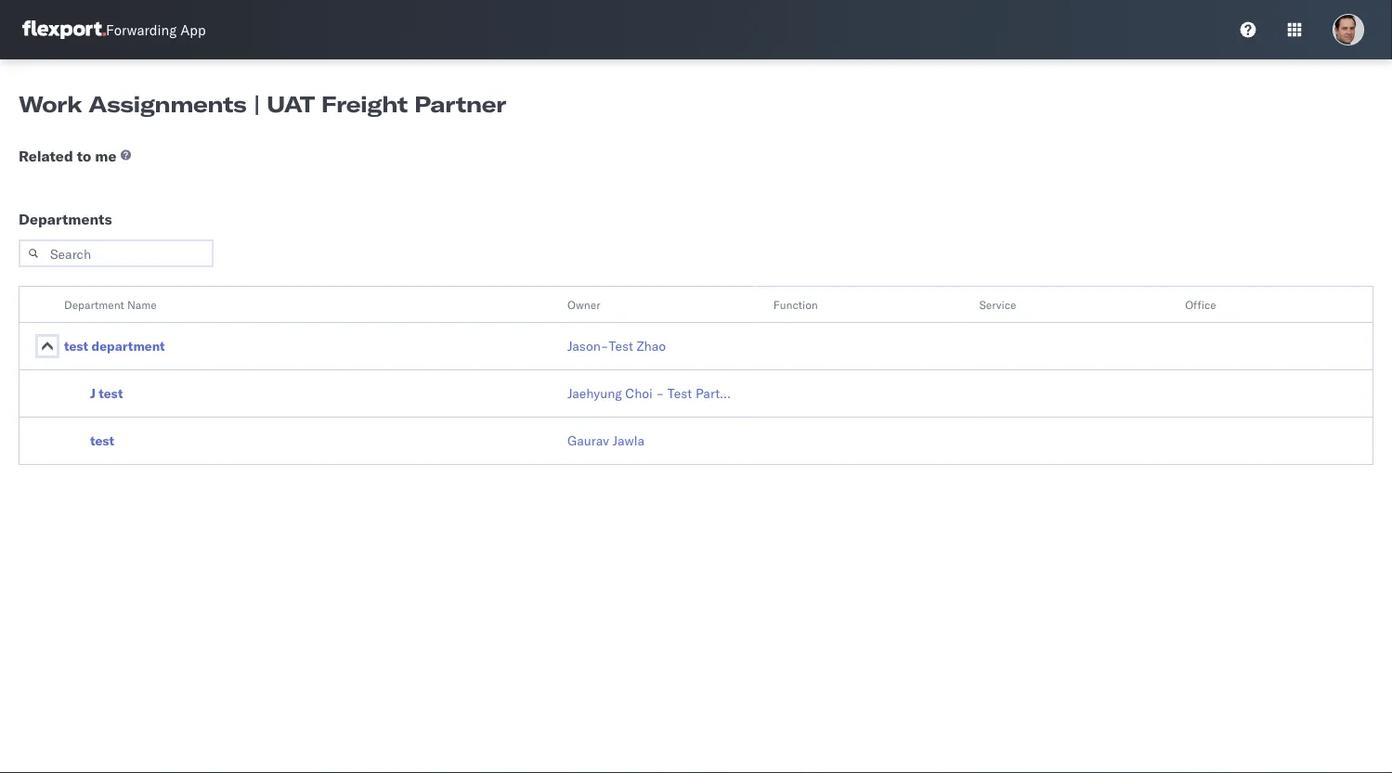 Task type: locate. For each thing, give the bounding box(es) containing it.
departments
[[19, 210, 112, 229]]

name
[[127, 298, 157, 312]]

test right '-'
[[668, 386, 692, 402]]

test for test department
[[64, 338, 88, 354]]

owner
[[568, 298, 601, 312]]

gaurav jawla
[[568, 433, 645, 449]]

department name
[[64, 298, 157, 312]]

partner
[[414, 90, 506, 118], [696, 386, 739, 402]]

test department link
[[64, 337, 165, 356]]

forwarding app link
[[22, 20, 206, 39]]

to
[[77, 147, 91, 165]]

test link
[[90, 432, 114, 451]]

0 horizontal spatial partner
[[414, 90, 506, 118]]

forwarding
[[106, 21, 177, 39]]

test right j on the left of the page
[[99, 386, 123, 402]]

zhao
[[637, 338, 666, 354]]

manager
[[770, 386, 821, 402]]

1 horizontal spatial partner
[[696, 386, 739, 402]]

test department
[[64, 338, 165, 354]]

1 vertical spatial partner
[[696, 386, 739, 402]]

department
[[92, 338, 165, 354]]

test left zhao
[[609, 338, 633, 354]]

2 vertical spatial test
[[90, 433, 114, 449]]

test down department
[[64, 338, 88, 354]]

related
[[19, 147, 73, 165]]

1 horizontal spatial test
[[668, 386, 692, 402]]

service
[[980, 298, 1017, 312]]

jaehyung choi - test partner ops manager
[[568, 386, 821, 402]]

gaurav
[[568, 433, 609, 449]]

me
[[95, 147, 117, 165]]

0 vertical spatial partner
[[414, 90, 506, 118]]

0 horizontal spatial test
[[609, 338, 633, 354]]

app
[[180, 21, 206, 39]]

-
[[656, 386, 664, 402]]

test down j test link
[[90, 433, 114, 449]]

jaehyung
[[568, 386, 622, 402]]

test
[[64, 338, 88, 354], [99, 386, 123, 402], [90, 433, 114, 449]]

0 vertical spatial test
[[64, 338, 88, 354]]

gaurav jawla link
[[568, 432, 645, 451]]

jason-
[[568, 338, 609, 354]]

1 vertical spatial test
[[668, 386, 692, 402]]

test
[[609, 338, 633, 354], [668, 386, 692, 402]]



Task type: describe. For each thing, give the bounding box(es) containing it.
j test
[[90, 386, 123, 402]]

Search text field
[[19, 240, 214, 268]]

assignments
[[89, 90, 246, 118]]

test for test
[[90, 433, 114, 449]]

related to me
[[19, 147, 117, 165]]

flexport. image
[[22, 20, 106, 39]]

choi
[[626, 386, 653, 402]]

ops
[[743, 386, 766, 402]]

uat
[[267, 90, 315, 118]]

department
[[64, 298, 124, 312]]

jason-test zhao link
[[568, 337, 666, 356]]

work assignments | uat freight partner
[[19, 90, 506, 118]]

0 vertical spatial test
[[609, 338, 633, 354]]

1 vertical spatial test
[[99, 386, 123, 402]]

jaehyung choi - test partner ops manager link
[[568, 385, 821, 403]]

forwarding app
[[106, 21, 206, 39]]

jawla
[[613, 433, 645, 449]]

j test link
[[90, 385, 123, 403]]

office
[[1186, 298, 1217, 312]]

work
[[19, 90, 82, 118]]

|
[[253, 90, 260, 118]]

jason-test zhao
[[568, 338, 666, 354]]

freight
[[321, 90, 408, 118]]

j
[[90, 386, 96, 402]]

function
[[774, 298, 818, 312]]



Task type: vqa. For each thing, say whether or not it's contained in the screenshot.
Schedule inside the 'button'
no



